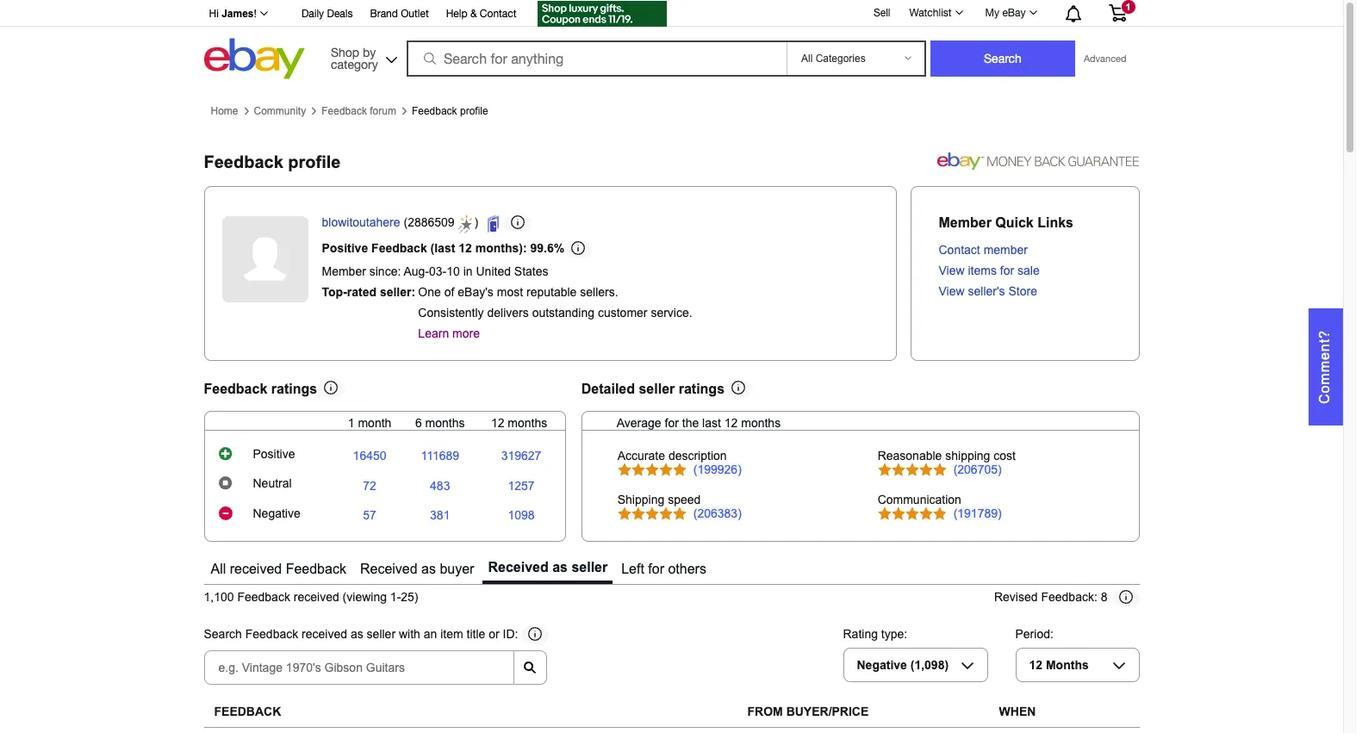 Task type: describe. For each thing, give the bounding box(es) containing it.
customer
[[598, 305, 647, 319]]

reasonable
[[878, 449, 942, 462]]

rating
[[843, 627, 878, 641]]

blowitoutahere
[[322, 215, 400, 229]]

483
[[430, 479, 450, 492]]

id:
[[503, 627, 518, 641]]

2 vertical spatial seller
[[367, 627, 395, 641]]

2886509
[[408, 215, 455, 229]]

none submit inside shop by category banner
[[930, 40, 1075, 77]]

community link
[[254, 105, 306, 117]]

sellers.
[[580, 285, 618, 299]]

months for 6 months
[[425, 416, 465, 430]]

average
[[617, 416, 661, 430]]

16450
[[353, 449, 386, 463]]

received as buyer
[[360, 562, 474, 576]]

daily
[[301, 8, 324, 20]]

Search for anything text field
[[409, 42, 783, 75]]

comment?
[[1317, 330, 1332, 404]]

seller's
[[968, 284, 1005, 298]]

(206383) button
[[693, 506, 742, 520]]

381
[[430, 508, 450, 522]]

states
[[514, 264, 548, 278]]

outstanding
[[532, 305, 594, 319]]

feedback profile for feedback profile page for blowitoutahere "element"
[[204, 153, 341, 172]]

483 button
[[430, 479, 450, 492]]

home
[[211, 105, 238, 117]]

learn more link
[[418, 326, 480, 340]]

james
[[222, 8, 254, 20]]

help & contact link
[[446, 5, 516, 24]]

for for left for others
[[648, 562, 664, 576]]

1 ratings from the left
[[271, 381, 317, 396]]

select the type of feedback rating you want to see element
[[843, 627, 907, 641]]

as for seller
[[552, 560, 568, 574]]

since:
[[369, 264, 401, 278]]

last
[[702, 416, 721, 430]]

12 right '(last'
[[459, 241, 472, 255]]

6 months
[[415, 416, 465, 430]]

199926 ratings received on accurate description. click to check average rating. element
[[693, 462, 742, 476]]

in
[[463, 264, 473, 278]]

delivers
[[487, 305, 529, 319]]

profile for feedback profile page for blowitoutahere "element"
[[288, 153, 341, 172]]

brand outlet link
[[370, 5, 429, 24]]

with
[[399, 627, 420, 641]]

12 months button
[[1015, 648, 1139, 682]]

help & contact
[[446, 8, 516, 20]]

of
[[444, 285, 454, 299]]

negative for negative (1,098)
[[857, 658, 907, 672]]

381 button
[[430, 508, 450, 522]]

search feedback received as seller with an item title or id:
[[204, 627, 518, 641]]

(1,098)
[[910, 658, 949, 672]]

contact inside account navigation
[[480, 8, 516, 20]]

negative for negative
[[253, 507, 300, 521]]

buyer/price
[[786, 705, 869, 719]]

shipping
[[945, 449, 990, 462]]

neutral
[[253, 477, 292, 491]]

learn
[[418, 326, 449, 340]]

help
[[446, 8, 467, 20]]

the
[[682, 416, 699, 430]]

average for the last 12 months
[[617, 416, 781, 430]]

positive for positive feedback (last 12 months): 99.6%
[[322, 241, 368, 255]]

when element
[[999, 705, 1036, 719]]

all
[[211, 562, 226, 576]]

rated
[[347, 285, 376, 299]]

1098
[[508, 508, 535, 522]]

seller inside received as seller button
[[572, 560, 608, 574]]

206705 ratings received on reasonable shipping cost. click to check average rating. element
[[953, 462, 1002, 476]]

aug-
[[404, 264, 429, 278]]

daily deals
[[301, 8, 353, 20]]

detailed
[[581, 381, 635, 396]]

months
[[1046, 658, 1089, 672]]

1,100
[[204, 590, 234, 604]]

speed
[[668, 492, 701, 506]]

as for buyer
[[421, 562, 436, 576]]

view items for sale link
[[939, 264, 1040, 277]]

received for received as seller
[[488, 560, 549, 574]]

ebay
[[1002, 7, 1026, 19]]

(199926) button
[[693, 462, 742, 476]]

my
[[985, 7, 999, 19]]

store
[[1008, 284, 1037, 298]]

an
[[424, 627, 437, 641]]

watchlist link
[[900, 3, 971, 23]]

contact inside "contact member view items for sale view seller's store"
[[939, 243, 980, 257]]

feedback profile main content
[[204, 97, 1343, 733]]

2 ratings from the left
[[679, 381, 725, 396]]

select the feedback time period you want to see element
[[1015, 627, 1053, 641]]

revised feedback: 8
[[994, 590, 1107, 604]]

57
[[363, 508, 376, 522]]

!
[[254, 8, 257, 20]]

feedback forum
[[322, 105, 396, 117]]

contact member link
[[939, 243, 1028, 257]]

e.g. Vintage 1970's Gibson Guitars text field
[[204, 651, 514, 685]]

received as seller
[[488, 560, 608, 574]]

(191789)
[[953, 506, 1002, 520]]

member for member quick links
[[939, 215, 991, 230]]

1 month
[[348, 416, 391, 430]]

watchlist
[[909, 7, 952, 19]]

319627 button
[[501, 449, 541, 463]]

left
[[621, 562, 644, 576]]

account navigation
[[199, 0, 1139, 29]]

03-
[[429, 264, 446, 278]]

shop by category button
[[323, 38, 401, 75]]

6
[[415, 416, 422, 430]]

from
[[747, 705, 783, 719]]

member
[[984, 243, 1028, 257]]



Task type: locate. For each thing, give the bounding box(es) containing it.
0 horizontal spatial months
[[425, 416, 465, 430]]

for inside button
[[648, 562, 664, 576]]

2 view from the top
[[939, 284, 965, 298]]

feedback inside all received feedback button
[[286, 562, 346, 576]]

positive for positive
[[253, 447, 295, 461]]

0 horizontal spatial 1
[[348, 416, 355, 430]]

revised
[[994, 590, 1038, 604]]

1 horizontal spatial positive
[[322, 241, 368, 255]]

view left the items
[[939, 264, 965, 277]]

negative inside popup button
[[857, 658, 907, 672]]

rating type:
[[843, 627, 907, 641]]

(206705)
[[953, 462, 1002, 476]]

reasonable shipping cost
[[878, 449, 1016, 462]]

1 for 1
[[1125, 2, 1131, 12]]

0 horizontal spatial as
[[351, 627, 363, 641]]

reputable
[[526, 285, 577, 299]]

1 vertical spatial view
[[939, 284, 965, 298]]

for
[[1000, 264, 1014, 277], [665, 416, 679, 430], [648, 562, 664, 576]]

from buyer/price element
[[747, 705, 869, 719]]

3 months from the left
[[741, 416, 781, 430]]

months):
[[475, 241, 527, 255]]

319627
[[501, 449, 541, 463]]

sell link
[[866, 7, 898, 19]]

month
[[358, 416, 391, 430]]

click to go to blowitoutahere ebay store image
[[487, 215, 504, 232]]

12
[[459, 241, 472, 255], [491, 416, 504, 430], [724, 416, 738, 430], [1029, 658, 1042, 672]]

items
[[968, 264, 997, 277]]

member up contact member link on the top right of page
[[939, 215, 991, 230]]

ratings
[[271, 381, 317, 396], [679, 381, 725, 396]]

profile for feedback profile link
[[460, 105, 488, 117]]

from buyer/price
[[747, 705, 869, 719]]

received up 1-
[[360, 562, 418, 576]]

111689
[[421, 449, 459, 463]]

(
[[404, 215, 408, 229]]

received down all received feedback button
[[294, 590, 339, 604]]

feedback:
[[1041, 590, 1097, 604]]

for down member
[[1000, 264, 1014, 277]]

or
[[489, 627, 499, 641]]

0 horizontal spatial received
[[360, 562, 418, 576]]

8
[[1101, 590, 1107, 604]]

2 months from the left
[[508, 416, 547, 430]]

my ebay
[[985, 7, 1026, 19]]

feedback element
[[214, 705, 281, 719]]

seller left with
[[367, 627, 395, 641]]

contact up the items
[[939, 243, 980, 257]]

1257 button
[[508, 479, 535, 492]]

positive
[[322, 241, 368, 255], [253, 447, 295, 461]]

category
[[331, 57, 378, 71]]

as inside button
[[421, 562, 436, 576]]

outlet
[[401, 8, 429, 20]]

1 horizontal spatial negative
[[857, 658, 907, 672]]

as left buyer
[[421, 562, 436, 576]]

1 vertical spatial positive
[[253, 447, 295, 461]]

community
[[254, 105, 306, 117]]

0 vertical spatial contact
[[480, 8, 516, 20]]

10
[[446, 264, 460, 278]]

accurate
[[617, 449, 665, 462]]

0 vertical spatial view
[[939, 264, 965, 277]]

as inside button
[[552, 560, 568, 574]]

2 horizontal spatial as
[[552, 560, 568, 574]]

view
[[939, 264, 965, 277], [939, 284, 965, 298]]

0 vertical spatial for
[[1000, 264, 1014, 277]]

1 vertical spatial received
[[294, 590, 339, 604]]

1 horizontal spatial feedback profile
[[412, 105, 488, 117]]

1 horizontal spatial received
[[488, 560, 549, 574]]

0 horizontal spatial contact
[[480, 8, 516, 20]]

206383 ratings received on shipping speed. click to check average rating. element
[[693, 506, 742, 520]]

left for others button
[[616, 555, 712, 584]]

quick
[[995, 215, 1034, 230]]

2 horizontal spatial months
[[741, 416, 781, 430]]

months right 6
[[425, 416, 465, 430]]

for inside "contact member view items for sale view seller's store"
[[1000, 264, 1014, 277]]

received right all
[[230, 562, 282, 576]]

negative down the rating type:
[[857, 658, 907, 672]]

1 vertical spatial feedback profile
[[204, 153, 341, 172]]

1 vertical spatial contact
[[939, 243, 980, 257]]

received down 1,100 feedback received (viewing 1-25)
[[302, 627, 347, 641]]

member for member since: aug-03-10 in united states top-rated seller: one of ebay's most reputable sellers. consistently delivers outstanding customer service. learn more
[[322, 264, 366, 278]]

received as buyer button
[[355, 555, 479, 584]]

(191789) button
[[953, 506, 1002, 520]]

seller left left
[[572, 560, 608, 574]]

negative down neutral
[[253, 507, 300, 521]]

view left 'seller's'
[[939, 284, 965, 298]]

1 vertical spatial seller
[[572, 560, 608, 574]]

top-
[[322, 285, 347, 299]]

0 horizontal spatial member
[[322, 264, 366, 278]]

feedback score is 2886509 element
[[408, 215, 455, 234]]

1
[[1125, 2, 1131, 12], [348, 416, 355, 430]]

months
[[425, 416, 465, 430], [508, 416, 547, 430], [741, 416, 781, 430]]

seller up average
[[639, 381, 675, 396]]

1 horizontal spatial ratings
[[679, 381, 725, 396]]

left for others
[[621, 562, 706, 576]]

1 view from the top
[[939, 264, 965, 277]]

0 horizontal spatial ratings
[[271, 381, 317, 396]]

(last
[[430, 241, 455, 255]]

feedback forum link
[[322, 105, 396, 117]]

1098 button
[[508, 508, 535, 522]]

1 vertical spatial profile
[[288, 153, 341, 172]]

1 inside feedback profile main content
[[348, 416, 355, 430]]

1 link
[[1098, 0, 1137, 25]]

member up top-
[[322, 264, 366, 278]]

1 vertical spatial negative
[[857, 658, 907, 672]]

12 inside dropdown button
[[1029, 658, 1042, 672]]

ebay money back guarantee policy image
[[937, 149, 1139, 170]]

2 vertical spatial for
[[648, 562, 664, 576]]

feedback profile right forum
[[412, 105, 488, 117]]

description
[[668, 449, 727, 462]]

2 vertical spatial received
[[302, 627, 347, 641]]

daily deals link
[[301, 5, 353, 24]]

12 up 319627 button
[[491, 416, 504, 430]]

(206383)
[[693, 506, 742, 520]]

home link
[[211, 105, 238, 117]]

0 horizontal spatial feedback profile
[[204, 153, 341, 172]]

one
[[418, 285, 441, 299]]

feedback ratings
[[204, 381, 317, 396]]

shop by category banner
[[199, 0, 1139, 84]]

1 for 1 month
[[348, 416, 355, 430]]

12 down "period:" in the right of the page
[[1029, 658, 1042, 672]]

0 vertical spatial positive
[[322, 241, 368, 255]]

72 button
[[363, 479, 376, 492]]

2 horizontal spatial seller
[[639, 381, 675, 396]]

when
[[999, 705, 1036, 719]]

0 vertical spatial negative
[[253, 507, 300, 521]]

for for average for the last 12 months
[[665, 416, 679, 430]]

1 horizontal spatial contact
[[939, 243, 980, 257]]

sell
[[873, 7, 890, 19]]

received inside button
[[360, 562, 418, 576]]

0 horizontal spatial seller
[[367, 627, 395, 641]]

12 months
[[491, 416, 547, 430]]

months up 319627 button
[[508, 416, 547, 430]]

0 vertical spatial member
[[939, 215, 991, 230]]

feedback profile down community 'link'
[[204, 153, 341, 172]]

feedback profile page for blowitoutahere element
[[204, 153, 341, 172]]

get the coupon image
[[537, 1, 666, 27]]

positive down blowitoutahere link
[[322, 241, 368, 255]]

(199926)
[[693, 462, 742, 476]]

0 horizontal spatial positive
[[253, 447, 295, 461]]

received inside button
[[488, 560, 549, 574]]

by
[[363, 45, 376, 59]]

negative (1,098) button
[[843, 648, 988, 682]]

received for received as buyer
[[360, 562, 418, 576]]

1 months from the left
[[425, 416, 465, 430]]

25)
[[401, 590, 418, 604]]

1 inside account navigation
[[1125, 2, 1131, 12]]

received for 1,100
[[294, 590, 339, 604]]

1 horizontal spatial as
[[421, 562, 436, 576]]

1 horizontal spatial months
[[508, 416, 547, 430]]

72
[[363, 479, 376, 492]]

received inside button
[[230, 562, 282, 576]]

12 right the last
[[724, 416, 738, 430]]

all received feedback
[[211, 562, 346, 576]]

1 horizontal spatial member
[[939, 215, 991, 230]]

1 horizontal spatial seller
[[572, 560, 608, 574]]

1 horizontal spatial 1
[[1125, 2, 1131, 12]]

ebay's
[[458, 285, 494, 299]]

1 up advanced
[[1125, 2, 1131, 12]]

0 vertical spatial received
[[230, 562, 282, 576]]

brand outlet
[[370, 8, 429, 20]]

None submit
[[930, 40, 1075, 77]]

shipping
[[617, 492, 664, 506]]

for right left
[[648, 562, 664, 576]]

contact right &
[[480, 8, 516, 20]]

profile
[[460, 105, 488, 117], [288, 153, 341, 172]]

united
[[476, 264, 511, 278]]

hi james !
[[209, 8, 257, 20]]

feedback profile
[[412, 105, 488, 117], [204, 153, 341, 172]]

buyer
[[440, 562, 474, 576]]

hi
[[209, 8, 219, 20]]

received down 1098 button
[[488, 560, 549, 574]]

&
[[470, 8, 477, 20]]

as up e.g. vintage 1970's gibson guitars text box
[[351, 627, 363, 641]]

0 vertical spatial seller
[[639, 381, 675, 396]]

0 vertical spatial profile
[[460, 105, 488, 117]]

advanced
[[1084, 53, 1126, 64]]

for left the
[[665, 416, 679, 430]]

1 left month
[[348, 416, 355, 430]]

positive up neutral
[[253, 447, 295, 461]]

0 horizontal spatial negative
[[253, 507, 300, 521]]

1 vertical spatial for
[[665, 416, 679, 430]]

0 horizontal spatial profile
[[288, 153, 341, 172]]

months right the last
[[741, 416, 781, 430]]

feedback profile for feedback profile link
[[412, 105, 488, 117]]

member inside member since: aug-03-10 in united states top-rated seller: one of ebay's most reputable sellers. consistently delivers outstanding customer service. learn more
[[322, 264, 366, 278]]

1 vertical spatial member
[[322, 264, 366, 278]]

cost
[[994, 449, 1016, 462]]

57 button
[[363, 508, 376, 522]]

191789 ratings received on communication. click to check average rating. element
[[953, 506, 1002, 520]]

1 horizontal spatial profile
[[460, 105, 488, 117]]

1 vertical spatial 1
[[348, 416, 355, 430]]

blowitoutahere ( 2886509
[[322, 215, 455, 229]]

service.
[[651, 305, 692, 319]]

months for 12 months
[[508, 416, 547, 430]]

0 vertical spatial feedback profile
[[412, 105, 488, 117]]

as left left
[[552, 560, 568, 574]]

shipping speed
[[617, 492, 701, 506]]

user profile for blowitoutahere image
[[222, 216, 308, 303]]

received for search
[[302, 627, 347, 641]]

0 vertical spatial 1
[[1125, 2, 1131, 12]]



Task type: vqa. For each thing, say whether or not it's contained in the screenshot.
Received as seller Received
yes



